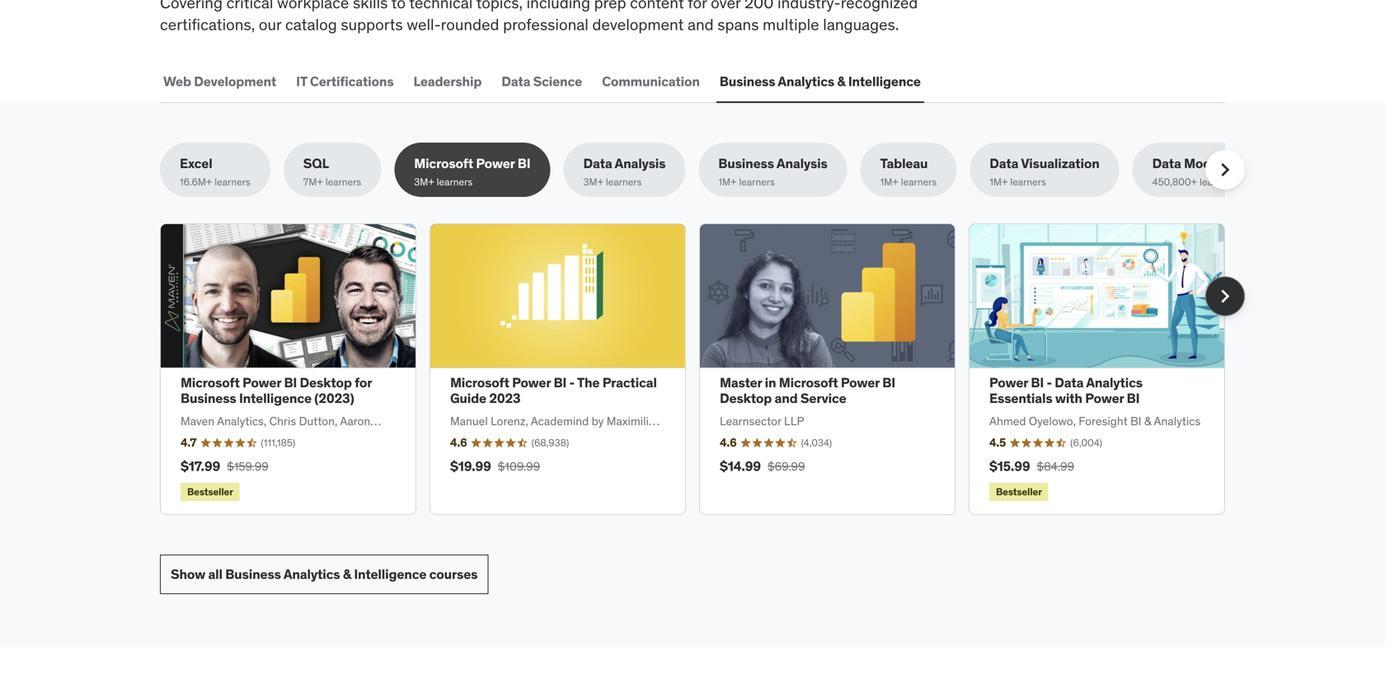 Task type: vqa. For each thing, say whether or not it's contained in the screenshot.
the 'in'
yes



Task type: locate. For each thing, give the bounding box(es) containing it.
for
[[688, 0, 707, 12], [355, 374, 372, 391]]

data inside data analysis 3m+ learners
[[583, 155, 612, 172]]

2 3m+ from the left
[[583, 176, 604, 188]]

1 vertical spatial analytics
[[1086, 374, 1143, 391]]

data for data modeling 450,800+ learners
[[1152, 155, 1181, 172]]

-
[[569, 374, 575, 391], [1047, 374, 1052, 391]]

0 vertical spatial analytics
[[778, 73, 834, 90]]

5 learners from the left
[[739, 176, 775, 188]]

supports
[[341, 15, 403, 34]]

1 horizontal spatial &
[[837, 73, 846, 90]]

desktop inside master in microsoft power bi desktop and service
[[720, 390, 772, 407]]

microsoft inside microsoft power bi desktop for business intelligence (2023)
[[181, 374, 240, 391]]

learners inside data modeling 450,800+ learners
[[1200, 176, 1236, 188]]

1m+
[[718, 176, 737, 188], [880, 176, 899, 188], [990, 176, 1008, 188]]

4 learners from the left
[[606, 176, 642, 188]]

0 horizontal spatial and
[[688, 15, 714, 34]]

learners inside data analysis 3m+ learners
[[606, 176, 642, 188]]

and
[[688, 15, 714, 34], [775, 390, 798, 407]]

1 1m+ from the left
[[718, 176, 737, 188]]

well-
[[407, 15, 441, 34]]

2 horizontal spatial intelligence
[[848, 73, 921, 90]]

0 vertical spatial &
[[837, 73, 846, 90]]

and left "service"
[[775, 390, 798, 407]]

analytics
[[778, 73, 834, 90], [1086, 374, 1143, 391], [284, 566, 340, 583]]

excel
[[180, 155, 212, 172]]

1 horizontal spatial desktop
[[720, 390, 772, 407]]

1 vertical spatial for
[[355, 374, 372, 391]]

2 horizontal spatial 1m+
[[990, 176, 1008, 188]]

all
[[208, 566, 223, 583]]

1 horizontal spatial 3m+
[[583, 176, 604, 188]]

next image
[[1212, 157, 1238, 183]]

data for data analysis 3m+ learners
[[583, 155, 612, 172]]

learners inside sql 7m+ learners
[[325, 176, 361, 188]]

microsoft power bi - the practical guide 2023
[[450, 374, 657, 407]]

development
[[592, 15, 684, 34]]

microsoft inside master in microsoft power bi desktop and service
[[779, 374, 838, 391]]

3m+
[[414, 176, 434, 188], [583, 176, 604, 188]]

1 horizontal spatial and
[[775, 390, 798, 407]]

0 horizontal spatial intelligence
[[239, 390, 312, 407]]

it certifications button
[[293, 62, 397, 102]]

0 horizontal spatial desktop
[[300, 374, 352, 391]]

business inside button
[[720, 73, 775, 90]]

for left over
[[688, 0, 707, 12]]

0 horizontal spatial 1m+
[[718, 176, 737, 188]]

power inside microsoft power bi 3m+ learners
[[476, 155, 515, 172]]

2 analysis from the left
[[777, 155, 828, 172]]

skills
[[353, 0, 388, 12]]

1 horizontal spatial for
[[688, 0, 707, 12]]

1m+ for data visualization
[[990, 176, 1008, 188]]

bi inside master in microsoft power bi desktop and service
[[882, 374, 895, 391]]

- left the
[[569, 374, 575, 391]]

analytics inside 'power bi - data analytics essentials with power bi'
[[1086, 374, 1143, 391]]

- inside 'power bi - data analytics essentials with power bi'
[[1047, 374, 1052, 391]]

1 analysis from the left
[[615, 155, 666, 172]]

microsoft power bi - the practical guide 2023 link
[[450, 374, 657, 407]]

1m+ inside tableau 1m+ learners
[[880, 176, 899, 188]]

microsoft inside microsoft power bi 3m+ learners
[[414, 155, 473, 172]]

3 learners from the left
[[437, 176, 473, 188]]

visualization
[[1021, 155, 1100, 172]]

business
[[720, 73, 775, 90], [718, 155, 774, 172], [181, 390, 236, 407], [225, 566, 281, 583]]

power bi - data analytics essentials with power bi link
[[989, 374, 1143, 407]]

7m+
[[303, 176, 323, 188]]

and down over
[[688, 15, 714, 34]]

2 1m+ from the left
[[880, 176, 899, 188]]

0 horizontal spatial for
[[355, 374, 372, 391]]

power inside microsoft power bi - the practical guide 2023
[[512, 374, 551, 391]]

it
[[296, 73, 307, 90]]

0 horizontal spatial analysis
[[615, 155, 666, 172]]

0 horizontal spatial analytics
[[284, 566, 340, 583]]

data inside 'power bi - data analytics essentials with power bi'
[[1055, 374, 1084, 391]]

intelligence down languages.
[[848, 73, 921, 90]]

0 vertical spatial and
[[688, 15, 714, 34]]

1 - from the left
[[569, 374, 575, 391]]

tableau 1m+ learners
[[880, 155, 937, 188]]

analysis inside data analysis 3m+ learners
[[615, 155, 666, 172]]

1 vertical spatial and
[[775, 390, 798, 407]]

leadership
[[414, 73, 482, 90]]

0 horizontal spatial -
[[569, 374, 575, 391]]

master
[[720, 374, 762, 391]]

intelligence left "(2023)"
[[239, 390, 312, 407]]

&
[[837, 73, 846, 90], [343, 566, 351, 583]]

16.6m+
[[180, 176, 212, 188]]

data inside "button"
[[502, 73, 530, 90]]

1 horizontal spatial intelligence
[[354, 566, 427, 583]]

communication
[[602, 73, 700, 90]]

microsoft inside microsoft power bi - the practical guide 2023
[[450, 374, 509, 391]]

excel 16.6m+ learners
[[180, 155, 250, 188]]

sql 7m+ learners
[[303, 155, 361, 188]]

2 learners from the left
[[325, 176, 361, 188]]

practical
[[602, 374, 657, 391]]

data inside data modeling 450,800+ learners
[[1152, 155, 1181, 172]]

multiple
[[763, 15, 819, 34]]

8 learners from the left
[[1200, 176, 1236, 188]]

the
[[577, 374, 600, 391]]

& inside button
[[837, 73, 846, 90]]

2 - from the left
[[1047, 374, 1052, 391]]

2 horizontal spatial analytics
[[1086, 374, 1143, 391]]

3m+ inside data analysis 3m+ learners
[[583, 176, 604, 188]]

analysis for data analysis
[[615, 155, 666, 172]]

business analytics & intelligence button
[[716, 62, 924, 102]]

learners inside excel 16.6m+ learners
[[215, 176, 250, 188]]

data inside data visualization 1m+ learners
[[990, 155, 1019, 172]]

with
[[1055, 390, 1083, 407]]

1 horizontal spatial analytics
[[778, 73, 834, 90]]

and inside covering critical workplace skills to technical topics, including prep content for over 200 industry-recognized certifications, our catalog supports well-rounded professional development and spans multiple languages.
[[688, 15, 714, 34]]

web development
[[163, 73, 276, 90]]

1 vertical spatial intelligence
[[239, 390, 312, 407]]

development
[[194, 73, 276, 90]]

for inside microsoft power bi desktop for business intelligence (2023)
[[355, 374, 372, 391]]

show
[[171, 566, 205, 583]]

essentials
[[989, 390, 1053, 407]]

content
[[630, 0, 684, 12]]

2 vertical spatial intelligence
[[354, 566, 427, 583]]

industry-
[[778, 0, 841, 12]]

intelligence
[[848, 73, 921, 90], [239, 390, 312, 407], [354, 566, 427, 583]]

1 learners from the left
[[215, 176, 250, 188]]

professional
[[503, 15, 589, 34]]

1 horizontal spatial -
[[1047, 374, 1052, 391]]

1m+ inside data visualization 1m+ learners
[[990, 176, 1008, 188]]

1 3m+ from the left
[[414, 176, 434, 188]]

3 1m+ from the left
[[990, 176, 1008, 188]]

for inside covering critical workplace skills to technical topics, including prep content for over 200 industry-recognized certifications, our catalog supports well-rounded professional development and spans multiple languages.
[[688, 0, 707, 12]]

learners
[[215, 176, 250, 188], [325, 176, 361, 188], [437, 176, 473, 188], [606, 176, 642, 188], [739, 176, 775, 188], [901, 176, 937, 188], [1010, 176, 1046, 188], [1200, 176, 1236, 188]]

1 horizontal spatial analysis
[[777, 155, 828, 172]]

0 horizontal spatial &
[[343, 566, 351, 583]]

1 horizontal spatial 1m+
[[880, 176, 899, 188]]

microsoft
[[414, 155, 473, 172], [181, 374, 240, 391], [450, 374, 509, 391], [779, 374, 838, 391]]

business inside microsoft power bi desktop for business intelligence (2023)
[[181, 390, 236, 407]]

0 vertical spatial intelligence
[[848, 73, 921, 90]]

analysis
[[615, 155, 666, 172], [777, 155, 828, 172]]

certifications,
[[160, 15, 255, 34]]

business analysis 1m+ learners
[[718, 155, 828, 188]]

data modeling 450,800+ learners
[[1152, 155, 1242, 188]]

power
[[476, 155, 515, 172], [242, 374, 281, 391], [512, 374, 551, 391], [841, 374, 880, 391], [989, 374, 1028, 391], [1085, 390, 1124, 407]]

show all business analytics & intelligence courses link
[[160, 555, 488, 595]]

3m+ inside microsoft power bi 3m+ learners
[[414, 176, 434, 188]]

bi
[[518, 155, 531, 172], [284, 374, 297, 391], [554, 374, 567, 391], [882, 374, 895, 391], [1031, 374, 1044, 391], [1127, 390, 1140, 407]]

for right "(2023)"
[[355, 374, 372, 391]]

microsoft power bi 3m+ learners
[[414, 155, 531, 188]]

1m+ inside business analysis 1m+ learners
[[718, 176, 737, 188]]

master in microsoft power bi desktop and service
[[720, 374, 895, 407]]

power bi - data analytics essentials with power bi
[[989, 374, 1143, 407]]

0 horizontal spatial 3m+
[[414, 176, 434, 188]]

analysis inside business analysis 1m+ learners
[[777, 155, 828, 172]]

(2023)
[[314, 390, 354, 407]]

2023
[[489, 390, 521, 407]]

microsoft power bi desktop for business intelligence (2023)
[[181, 374, 372, 407]]

- inside microsoft power bi - the practical guide 2023
[[569, 374, 575, 391]]

certifications
[[310, 73, 394, 90]]

critical
[[226, 0, 273, 12]]

6 learners from the left
[[901, 176, 937, 188]]

desktop
[[300, 374, 352, 391], [720, 390, 772, 407]]

1 vertical spatial &
[[343, 566, 351, 583]]

show all business analytics & intelligence courses
[[171, 566, 478, 583]]

0 vertical spatial for
[[688, 0, 707, 12]]

7 learners from the left
[[1010, 176, 1046, 188]]

intelligence left courses
[[354, 566, 427, 583]]

- left 'with'
[[1047, 374, 1052, 391]]

data
[[502, 73, 530, 90], [583, 155, 612, 172], [990, 155, 1019, 172], [1152, 155, 1181, 172], [1055, 374, 1084, 391]]



Task type: describe. For each thing, give the bounding box(es) containing it.
learners inside data visualization 1m+ learners
[[1010, 176, 1046, 188]]

covering
[[160, 0, 223, 12]]

leadership button
[[410, 62, 485, 102]]

power inside microsoft power bi desktop for business intelligence (2023)
[[242, 374, 281, 391]]

data analysis 3m+ learners
[[583, 155, 666, 188]]

service
[[801, 390, 847, 407]]

analytics inside button
[[778, 73, 834, 90]]

to
[[391, 0, 406, 12]]

microsoft for microsoft power bi 3m+ learners
[[414, 155, 473, 172]]

catalog
[[285, 15, 337, 34]]

prep
[[594, 0, 626, 12]]

2 vertical spatial analytics
[[284, 566, 340, 583]]

workplace
[[277, 0, 349, 12]]

bi inside microsoft power bi 3m+ learners
[[518, 155, 531, 172]]

including
[[527, 0, 590, 12]]

web
[[163, 73, 191, 90]]

guide
[[450, 390, 486, 407]]

power inside master in microsoft power bi desktop and service
[[841, 374, 880, 391]]

modeling
[[1184, 155, 1242, 172]]

data visualization 1m+ learners
[[990, 155, 1100, 188]]

bi inside microsoft power bi desktop for business intelligence (2023)
[[284, 374, 297, 391]]

analysis for business analysis
[[777, 155, 828, 172]]

spans
[[718, 15, 759, 34]]

data science button
[[498, 62, 585, 102]]

languages.
[[823, 15, 899, 34]]

microsoft for microsoft power bi - the practical guide 2023
[[450, 374, 509, 391]]

desktop inside microsoft power bi desktop for business intelligence (2023)
[[300, 374, 352, 391]]

over
[[711, 0, 741, 12]]

microsoft for microsoft power bi desktop for business intelligence (2023)
[[181, 374, 240, 391]]

data for data science
[[502, 73, 530, 90]]

courses
[[429, 566, 478, 583]]

topic filters element
[[160, 143, 1262, 197]]

sql
[[303, 155, 329, 172]]

web development button
[[160, 62, 280, 102]]

communication button
[[599, 62, 703, 102]]

tableau
[[880, 155, 928, 172]]

carousel element
[[160, 224, 1245, 515]]

450,800+
[[1152, 176, 1197, 188]]

data science
[[502, 73, 582, 90]]

it certifications
[[296, 73, 394, 90]]

recognized
[[841, 0, 918, 12]]

learners inside business analysis 1m+ learners
[[739, 176, 775, 188]]

intelligence inside button
[[848, 73, 921, 90]]

business inside business analysis 1m+ learners
[[718, 155, 774, 172]]

master in microsoft power bi desktop and service link
[[720, 374, 895, 407]]

bi inside microsoft power bi - the practical guide 2023
[[554, 374, 567, 391]]

next image
[[1212, 283, 1238, 310]]

intelligence inside microsoft power bi desktop for business intelligence (2023)
[[239, 390, 312, 407]]

1m+ for business analysis
[[718, 176, 737, 188]]

microsoft power bi desktop for business intelligence (2023) link
[[181, 374, 372, 407]]

200
[[745, 0, 774, 12]]

and inside master in microsoft power bi desktop and service
[[775, 390, 798, 407]]

data for data visualization 1m+ learners
[[990, 155, 1019, 172]]

our
[[259, 15, 281, 34]]

science
[[533, 73, 582, 90]]

topics,
[[476, 0, 523, 12]]

learners inside microsoft power bi 3m+ learners
[[437, 176, 473, 188]]

business analytics & intelligence
[[720, 73, 921, 90]]

rounded
[[441, 15, 499, 34]]

learners inside tableau 1m+ learners
[[901, 176, 937, 188]]

in
[[765, 374, 776, 391]]

covering critical workplace skills to technical topics, including prep content for over 200 industry-recognized certifications, our catalog supports well-rounded professional development and spans multiple languages.
[[160, 0, 918, 34]]

technical
[[409, 0, 473, 12]]



